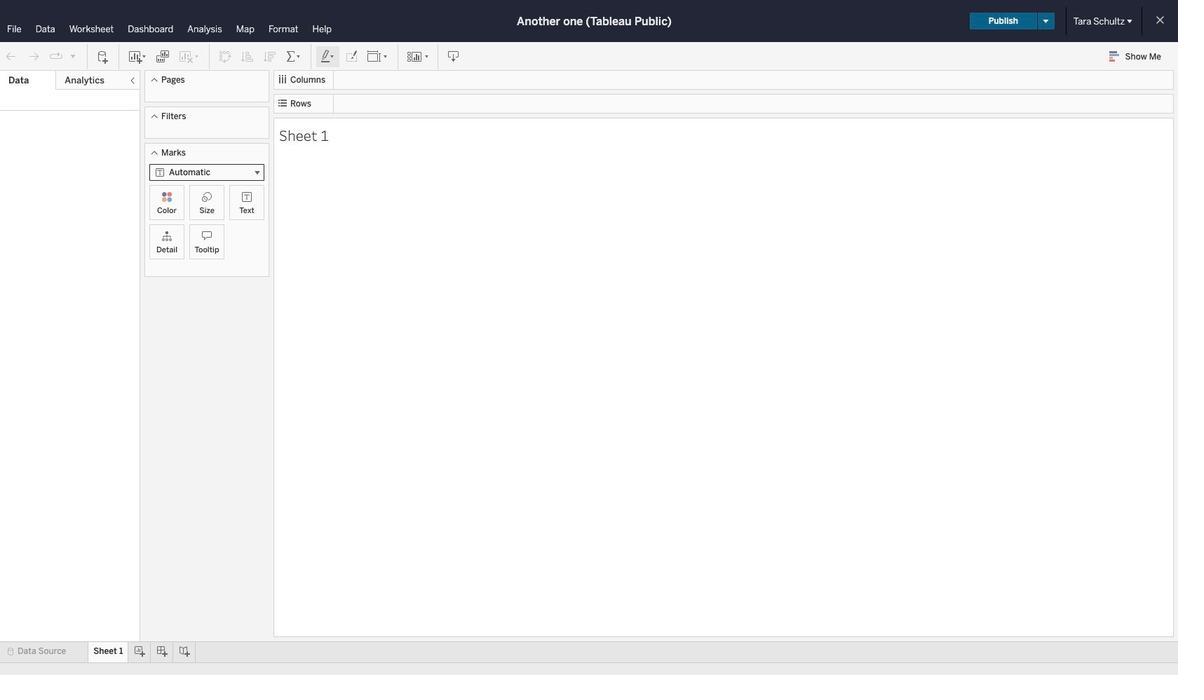 Task type: describe. For each thing, give the bounding box(es) containing it.
clear sheet image
[[178, 49, 201, 64]]

new data source image
[[96, 49, 110, 64]]

collapse image
[[128, 76, 137, 85]]

duplicate image
[[156, 49, 170, 64]]

swap rows and columns image
[[218, 49, 232, 64]]

highlight image
[[320, 49, 336, 64]]

sort ascending image
[[241, 49, 255, 64]]

replay animation image
[[69, 52, 77, 60]]



Task type: vqa. For each thing, say whether or not it's contained in the screenshot.
create icon
no



Task type: locate. For each thing, give the bounding box(es) containing it.
fit image
[[367, 49, 389, 64]]

sort descending image
[[263, 49, 277, 64]]

redo image
[[27, 49, 41, 64]]

totals image
[[286, 49, 302, 64]]

format workbook image
[[345, 49, 359, 64]]

show/hide cards image
[[407, 49, 429, 64]]

undo image
[[4, 49, 18, 64]]

new worksheet image
[[128, 49, 147, 64]]

download image
[[447, 49, 461, 64]]

replay animation image
[[49, 49, 63, 64]]



